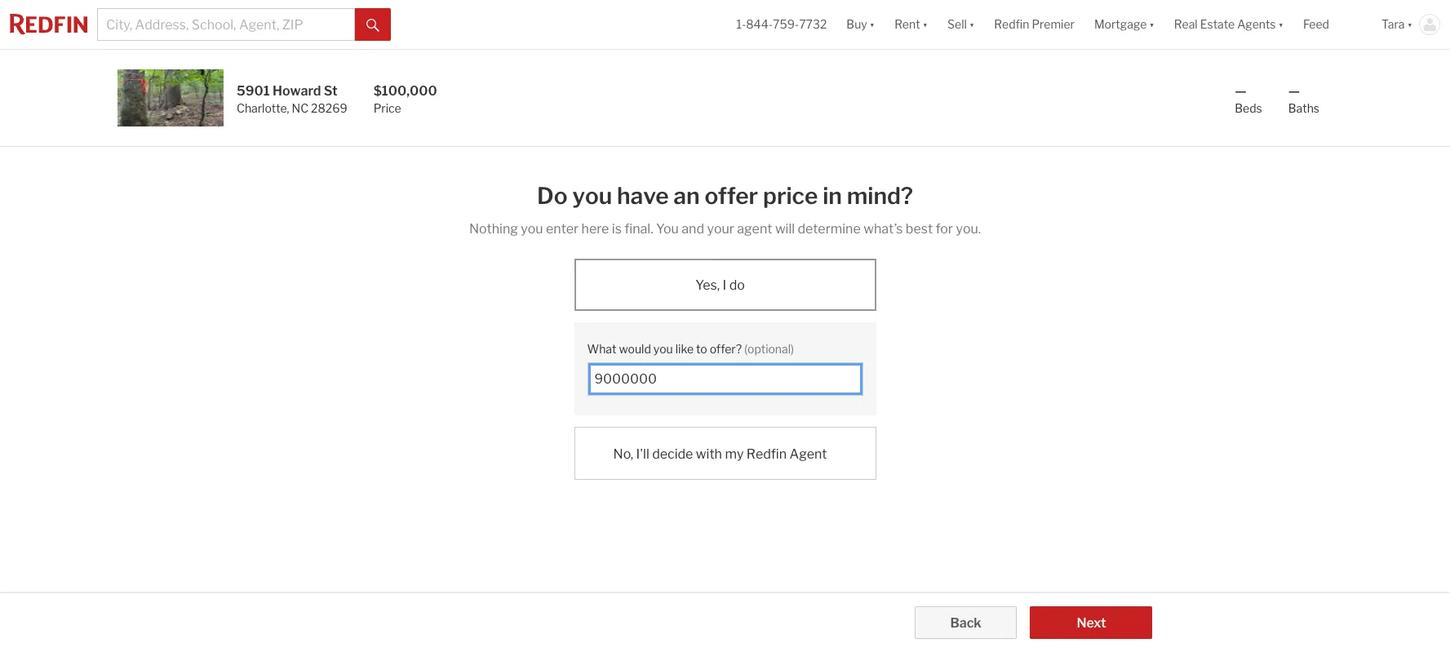 Task type: describe. For each thing, give the bounding box(es) containing it.
i
[[723, 278, 727, 293]]

to
[[696, 342, 707, 356]]

buy ▾
[[847, 17, 875, 31]]

— for — beds
[[1235, 83, 1247, 99]]

enter
[[546, 221, 579, 237]]

would
[[619, 342, 651, 356]]

2 vertical spatial you
[[654, 342, 673, 356]]

$0 text field
[[595, 372, 856, 387]]

real
[[1175, 17, 1198, 31]]

$100,000 price
[[374, 83, 437, 115]]

buy ▾ button
[[837, 0, 885, 49]]

5901 howard st charlotte , nc 28269
[[237, 83, 347, 115]]

mortgage ▾
[[1095, 17, 1155, 31]]

sell ▾ button
[[938, 0, 985, 49]]

rent ▾
[[895, 17, 928, 31]]

st
[[324, 83, 338, 99]]

agents
[[1238, 17, 1276, 31]]

agent
[[737, 221, 773, 237]]

price
[[374, 101, 401, 115]]

you
[[656, 221, 679, 237]]

best
[[906, 221, 933, 237]]

yes, i do
[[696, 278, 745, 293]]

real estate agents ▾
[[1175, 17, 1284, 31]]

what would you like to offer? (optional)
[[587, 342, 794, 356]]

estate
[[1201, 17, 1235, 31]]

▾ for mortgage ▾
[[1150, 17, 1155, 31]]

rent ▾ button
[[885, 0, 938, 49]]

what
[[587, 342, 617, 356]]

no,
[[613, 446, 634, 462]]

howard
[[273, 83, 321, 99]]

redfin inside redfin premier button
[[995, 17, 1030, 31]]

feed button
[[1294, 0, 1372, 49]]

what's
[[864, 221, 903, 237]]

mind?
[[847, 182, 913, 210]]

buy ▾ button
[[847, 0, 875, 49]]

offer
[[705, 182, 759, 210]]

real estate agents ▾ link
[[1175, 0, 1284, 49]]

determine
[[798, 221, 861, 237]]

real estate agents ▾ button
[[1165, 0, 1294, 49]]

redfin premier button
[[985, 0, 1085, 49]]

rent ▾ button
[[895, 0, 928, 49]]

no, i'll decide with my redfin agent
[[613, 446, 827, 462]]

1-
[[737, 17, 746, 31]]

nc
[[292, 101, 309, 115]]

do
[[537, 182, 568, 210]]

▾ for tara ▾
[[1408, 17, 1413, 31]]

▾ for buy ▾
[[870, 17, 875, 31]]

redfin premier
[[995, 17, 1075, 31]]

▾ for rent ▾
[[923, 17, 928, 31]]

1-844-759-7732 link
[[737, 17, 827, 31]]

mortgage ▾ button
[[1085, 0, 1165, 49]]

0 horizontal spatial redfin
[[747, 446, 787, 462]]

and
[[682, 221, 705, 237]]



Task type: vqa. For each thing, say whether or not it's contained in the screenshot.
the Bakersfield Real Estate
no



Task type: locate. For each thing, give the bounding box(es) containing it.
4 ▾ from the left
[[1150, 17, 1155, 31]]

City, Address, School, Agent, ZIP search field
[[97, 8, 355, 41]]

28269
[[311, 101, 347, 115]]

0 horizontal spatial you
[[521, 221, 543, 237]]

▾ right sell on the right of page
[[970, 17, 975, 31]]

▾
[[870, 17, 875, 31], [923, 17, 928, 31], [970, 17, 975, 31], [1150, 17, 1155, 31], [1279, 17, 1284, 31], [1408, 17, 1413, 31]]

redfin
[[995, 17, 1030, 31], [747, 446, 787, 462]]

yes,
[[696, 278, 720, 293]]

▾ right tara
[[1408, 17, 1413, 31]]

mortgage ▾ button
[[1095, 0, 1155, 49]]

price
[[763, 182, 818, 210]]

here
[[582, 221, 609, 237]]

an
[[674, 182, 700, 210]]

i'll
[[636, 446, 650, 462]]

▾ for sell ▾
[[970, 17, 975, 31]]

1 — from the left
[[1235, 83, 1247, 99]]

final.
[[625, 221, 653, 237]]

—
[[1235, 83, 1247, 99], [1289, 83, 1301, 99]]

7732
[[799, 17, 827, 31]]

— for — baths
[[1289, 83, 1301, 99]]

is
[[612, 221, 622, 237]]

▾ right buy
[[870, 17, 875, 31]]

buy
[[847, 17, 867, 31]]

you for nothing
[[521, 221, 543, 237]]

1 horizontal spatial you
[[573, 182, 612, 210]]

my
[[725, 446, 744, 462]]

0 horizontal spatial —
[[1235, 83, 1247, 99]]

agent
[[790, 446, 827, 462]]

premier
[[1032, 17, 1075, 31]]

have
[[617, 182, 669, 210]]

do you have an offer price in mind?. required field. element
[[469, 173, 981, 213]]

$100,000
[[374, 83, 437, 99]]

— up beds
[[1235, 83, 1247, 99]]

you
[[573, 182, 612, 210], [521, 221, 543, 237], [654, 342, 673, 356]]

offer?
[[710, 342, 742, 356]]

feed
[[1304, 17, 1330, 31]]

3 ▾ from the left
[[970, 17, 975, 31]]

— up baths
[[1289, 83, 1301, 99]]

— inside the — beds
[[1235, 83, 1247, 99]]

you left like
[[654, 342, 673, 356]]

submit search image
[[367, 19, 380, 32]]

do
[[730, 278, 745, 293]]

— inside the — baths
[[1289, 83, 1301, 99]]

you up here
[[573, 182, 612, 210]]

with
[[696, 446, 722, 462]]

your
[[707, 221, 735, 237]]

mortgage
[[1095, 17, 1147, 31]]

1 ▾ from the left
[[870, 17, 875, 31]]

5901
[[237, 83, 270, 99]]

you.
[[956, 221, 981, 237]]

— beds
[[1235, 83, 1263, 115]]

1 vertical spatial you
[[521, 221, 543, 237]]

759-
[[773, 17, 799, 31]]

5 ▾ from the left
[[1279, 17, 1284, 31]]

sell ▾
[[948, 17, 975, 31]]

tara
[[1382, 17, 1405, 31]]

decide
[[652, 446, 693, 462]]

will
[[775, 221, 795, 237]]

back button
[[915, 607, 1018, 639]]

in
[[823, 182, 842, 210]]

1 horizontal spatial —
[[1289, 83, 1301, 99]]

1-844-759-7732
[[737, 17, 827, 31]]

beds
[[1235, 101, 1263, 115]]

redfin left "premier"
[[995, 17, 1030, 31]]

you for do
[[573, 182, 612, 210]]

tara ▾
[[1382, 17, 1413, 31]]

rent
[[895, 17, 921, 31]]

sell
[[948, 17, 967, 31]]

,
[[287, 101, 289, 115]]

(optional)
[[745, 342, 794, 356]]

2 — from the left
[[1289, 83, 1301, 99]]

like
[[676, 342, 694, 356]]

next
[[1077, 616, 1107, 631]]

2 horizontal spatial you
[[654, 342, 673, 356]]

0 vertical spatial you
[[573, 182, 612, 210]]

you left enter
[[521, 221, 543, 237]]

next button
[[1031, 607, 1153, 639]]

844-
[[746, 17, 773, 31]]

do you have an offer price in mind?
[[537, 182, 913, 210]]

1 vertical spatial redfin
[[747, 446, 787, 462]]

for
[[936, 221, 953, 237]]

▾ right mortgage
[[1150, 17, 1155, 31]]

nothing you enter here is final. you and your agent will determine what's best for you.
[[469, 221, 981, 237]]

back
[[951, 616, 982, 631]]

nothing
[[469, 221, 518, 237]]

sell ▾ button
[[948, 0, 975, 49]]

0 vertical spatial redfin
[[995, 17, 1030, 31]]

▾ right agents at right top
[[1279, 17, 1284, 31]]

redfin right the my
[[747, 446, 787, 462]]

1 horizontal spatial redfin
[[995, 17, 1030, 31]]

— baths
[[1289, 83, 1320, 115]]

charlotte
[[237, 101, 287, 115]]

▾ right rent
[[923, 17, 928, 31]]

2 ▾ from the left
[[923, 17, 928, 31]]

baths
[[1289, 101, 1320, 115]]

6 ▾ from the left
[[1408, 17, 1413, 31]]



